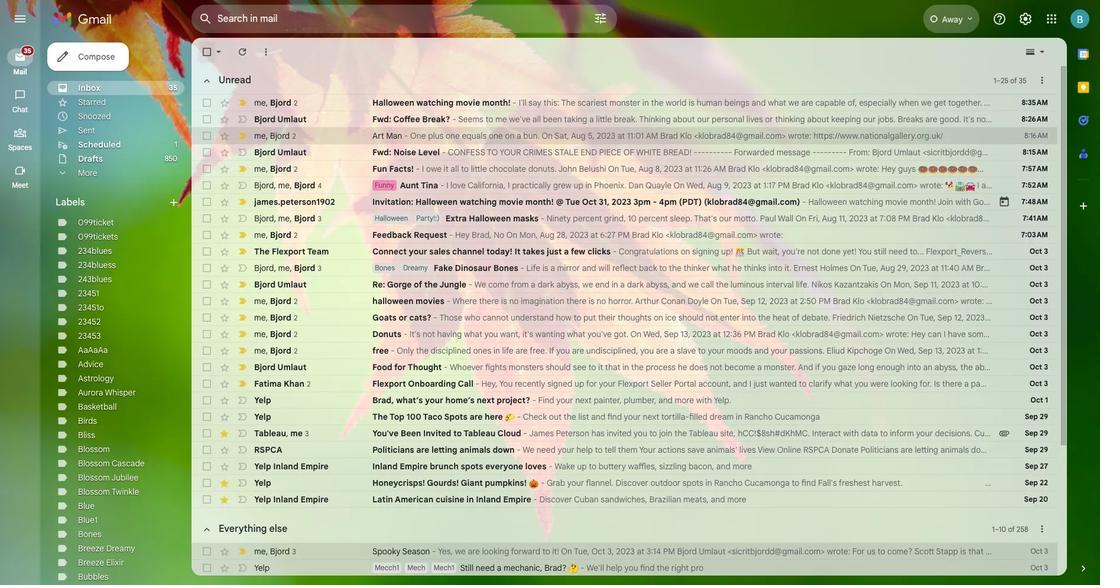 Task type: describe. For each thing, give the bounding box(es) containing it.
everything else tab panel
[[192, 508, 1100, 586]]

you left the kno
[[1074, 164, 1088, 174]]

th
[[1091, 445, 1100, 456]]

i left have
[[944, 329, 946, 340]]

honeycrisps! gourds! giant pumpkins!
[[372, 478, 529, 489]]

more for with
[[675, 396, 694, 406]]

0 vertical spatial month!
[[482, 98, 511, 108]]

row containing james.peterson1902
[[192, 194, 1058, 210]]

3,
[[608, 547, 614, 558]]

klo up bread!
[[680, 131, 692, 141]]

yes,
[[438, 547, 453, 558]]

pm right 7:08
[[898, 213, 910, 224]]

inland up 'else'
[[273, 495, 298, 506]]

donate
[[832, 445, 859, 456]]

pm right 4:19
[[1014, 313, 1026, 323]]

aaaaaa
[[78, 345, 108, 356]]

1 horizontal spatial with
[[843, 429, 859, 439]]

a up horror.
[[620, 280, 625, 290]]

1 vertical spatial find
[[802, 478, 816, 489]]

you.
[[1070, 362, 1085, 373]]

1 horizontal spatial peterson
[[1034, 280, 1067, 290]]

stale
[[555, 147, 579, 158]]

2 horizontal spatial tableau
[[689, 429, 718, 439]]

fatima khan 2
[[254, 379, 311, 389]]

🛣 image
[[956, 181, 965, 191]]

0 horizontal spatial there
[[479, 296, 499, 307]]

1 vertical spatial back
[[1033, 362, 1051, 373]]

2 horizontal spatial abyss,
[[935, 362, 959, 373]]

🚘 image
[[965, 181, 975, 191]]

1 vertical spatial should
[[546, 362, 571, 373]]

want,
[[500, 329, 520, 340]]

1 animals from the left
[[460, 445, 491, 456]]

blossom twinkle
[[78, 487, 139, 498]]

the inside everything else tab panel
[[657, 563, 669, 574]]

1 horizontal spatial on
[[654, 313, 663, 323]]

are left capable
[[801, 98, 814, 108]]

you right if
[[556, 346, 570, 357]]

connect your sales channel today! it takes just a few clicks
[[372, 247, 611, 257]]

oct 3 for pm
[[1030, 313, 1048, 322]]

need up "29," on the right top of page
[[889, 247, 908, 257]]

is inside everything else tab panel
[[961, 547, 966, 558]]

10 inside row
[[628, 213, 637, 224]]

toggle split pane mode image
[[1025, 46, 1036, 58]]

6 🍩 image from the left
[[988, 165, 998, 175]]

thinks
[[744, 263, 767, 274]]

3 for 15th row
[[1044, 330, 1048, 339]]

1 vertical spatial james
[[529, 429, 554, 439]]

1 horizontal spatial flexport
[[372, 379, 406, 390]]

1 vertical spatial movie
[[499, 197, 523, 208]]

flannel.
[[586, 478, 614, 489]]

16 row from the top
[[192, 343, 1100, 359]]

on left fri,
[[796, 213, 807, 224]]

1 vertical spatial rancho
[[714, 478, 743, 489]]

me , bjord 2 for donuts
[[254, 329, 298, 340]]

dream
[[710, 412, 734, 423]]

<sicritbjordd@gmail.com> inside everything else tab panel
[[728, 547, 825, 558]]

funny
[[375, 181, 394, 190]]

pm right the 6:27
[[618, 230, 630, 241]]

🤔 image
[[569, 565, 579, 575]]

the right join
[[675, 429, 687, 439]]

inland up honeycrisps!
[[372, 462, 398, 472]]

– inside row
[[994, 445, 999, 456]]

you down cannot
[[485, 329, 498, 340]]

3 🍩 image from the left
[[948, 165, 958, 175]]

the right the call
[[716, 280, 729, 290]]

sales
[[429, 247, 450, 257]]

2 horizontal spatial help
[[1033, 445, 1049, 456]]

kipchoge
[[847, 346, 883, 357]]

fwd: for fwd: noise level - confess to your crimes stale end piece of white bread! ---------- forwarded message --------- from: bjord umlaut <sicritbjordd@gmail.com> date: mon, aug 7, 202
[[372, 147, 391, 158]]

https://www.nationalgallery.org.uk/
[[814, 131, 943, 141]]

0 vertical spatial rancho
[[745, 412, 773, 423]]

nikos
[[812, 280, 832, 290]]

0 horizontal spatial abyss,
[[557, 280, 580, 290]]

the for the flexport team
[[254, 247, 270, 257]]

up for wake
[[577, 462, 587, 472]]

0 horizontal spatial on
[[505, 131, 515, 141]]

0 vertical spatial will
[[599, 263, 610, 274]]

did you kno
[[1057, 164, 1100, 174]]

is right life
[[543, 263, 549, 274]]

1 one from the left
[[446, 131, 460, 141]]

oct 3 for need
[[1030, 380, 1048, 388]]

ar
[[1093, 180, 1100, 191]]

19 row from the top
[[192, 393, 1058, 409]]

2 taking from the left
[[1033, 114, 1056, 125]]

the for the top 100 taco spots are here
[[372, 412, 388, 423]]

been
[[543, 114, 562, 125]]

3 for 12th row from the bottom of the page
[[1044, 346, 1048, 355]]

5,
[[588, 131, 595, 141]]

1 vertical spatial cucamonga
[[745, 478, 790, 489]]

sep 22
[[1025, 479, 1048, 488]]

hey up the channel
[[455, 230, 470, 241]]

a left bad
[[991, 114, 996, 125]]

0 horizontal spatial just
[[547, 247, 562, 257]]

what up readings at right
[[1023, 296, 1041, 307]]

0 vertical spatial little
[[596, 114, 612, 125]]

bjord umlaut for food for thought
[[254, 362, 307, 373]]

2 about from the left
[[807, 114, 829, 125]]

28,
[[557, 230, 568, 241]]

oct 3 for favorite
[[1030, 297, 1048, 306]]

2 🍩 image from the left
[[938, 165, 948, 175]]

your up taco
[[425, 396, 443, 406]]

mech
[[408, 564, 425, 573]]

0 vertical spatial james
[[1007, 280, 1032, 290]]

3 inside tableau , me 3
[[305, 430, 309, 438]]

10 inside everything else tab panel
[[999, 525, 1007, 534]]

it
[[515, 247, 521, 257]]

1 vertical spatial 13,
[[935, 346, 945, 357]]

234bluess
[[78, 260, 116, 271]]

meats,
[[684, 495, 709, 506]]

0 horizontal spatial next
[[477, 396, 495, 406]]

inland down tableau , me 3
[[273, 462, 298, 472]]

breeze for breeze elixir
[[78, 558, 104, 569]]

0 vertical spatial spots
[[461, 462, 483, 472]]

8:26 am
[[1022, 115, 1048, 124]]

2 horizontal spatial flexport
[[618, 379, 649, 390]]

clarify
[[809, 379, 832, 390]]

out
[[549, 412, 562, 423]]

2 one from the left
[[489, 131, 503, 141]]

donuts.
[[528, 164, 557, 174]]

1 horizontal spatial will
[[999, 362, 1011, 373]]

1 horizontal spatial can
[[1017, 445, 1031, 456]]

scott
[[915, 547, 934, 558]]

advice
[[78, 359, 103, 370]]

we've
[[509, 114, 531, 125]]

are down get
[[926, 114, 938, 125]]

0 vertical spatial the
[[561, 98, 576, 108]]

25
[[1001, 76, 1009, 85]]

0 horizontal spatial bones
[[78, 530, 101, 540]]

0 vertical spatial 11,
[[839, 213, 847, 224]]

14 row from the top
[[192, 310, 1100, 326]]

1 for 1 – 25 of 35
[[994, 76, 997, 85]]

1 horizontal spatial or
[[765, 114, 773, 125]]

at left 10:24
[[962, 280, 970, 290]]

1 horizontal spatial next
[[575, 396, 592, 406]]

<klobrad84@gmail.com> up nietzsche
[[867, 296, 959, 307]]

klo down kazantzakis on the top
[[853, 296, 865, 307]]

that inside everything else tab panel
[[969, 547, 984, 558]]

on right doyle
[[711, 296, 722, 307]]

to right slave
[[698, 346, 706, 357]]

0 horizontal spatial guys
[[898, 164, 916, 174]]

12, inside everything else tab panel
[[1053, 547, 1063, 558]]

is down come
[[501, 296, 507, 307]]

pumpkins!
[[485, 478, 527, 489]]

1 taking from the left
[[564, 114, 587, 125]]

3 for 14th row from the bottom of the page
[[1044, 313, 1048, 322]]

brad up friedrich
[[833, 296, 851, 307]]

1 horizontal spatial 12,
[[954, 313, 964, 323]]

0 horizontal spatial help
[[577, 445, 593, 456]]

1 vertical spatial it
[[598, 362, 603, 373]]

your down brad, what's your home's next project? - find your next painter, plumber, and more with yelp. ͏ ͏ ͏ ͏ ͏ ͏ ͏ ͏ ͏ ͏ ͏ ͏ ͏ ͏ ͏ ͏ ͏ ͏ ͏ ͏ ͏ ͏ ͏ ͏ ͏ ͏ ͏ ͏ ͏ ͏ ͏ ͏ ͏ ͏ ͏ ͏ ͏ ͏ ͏ ͏ ͏ ͏ ͏ ͏ ͏ ͏ ͏ ͏ ͏ ͏ ͏ ͏ ͏ ͏ ͏ ͏ ͏ ͏ ͏ ͏ ͏ ͏ ͏ ͏ ͏ ͏ ͏ ͏ ͏ ͏ ͏ ͏ ͏ ͏
[[624, 412, 641, 423]]

brad down fwd: noise level - confess to your crimes stale end piece of white bread! ---------- forwarded message --------- from: bjord umlaut <sicritbjordd@gmail.com> date: mon, aug 7, 202
[[728, 164, 746, 174]]

recently
[[515, 379, 545, 390]]

umlaut for food for thought - whoever fights monsters should see to it that in the process he does not become a monster. and if you gaze long enough into an abyss, the abyss will gaze back into you.
[[278, 362, 307, 373]]

1 letting from the left
[[432, 445, 457, 456]]

2 dark from the left
[[627, 280, 644, 290]]

(klobrad84@gmail.com)
[[704, 197, 800, 208]]

<sicritbjordd@gmail.com> inside unread tab panel
[[923, 147, 1020, 158]]

me , bjord 2 for goats
[[254, 312, 298, 323]]

3 for row containing the flexport team
[[1044, 247, 1048, 256]]

12 row from the top
[[192, 277, 1100, 293]]

0 horizontal spatial with
[[696, 396, 712, 406]]

2 horizontal spatial next
[[643, 412, 659, 423]]

2023 down have
[[947, 346, 965, 357]]

pm right 1:58
[[994, 346, 1006, 357]]

1 vertical spatial or
[[399, 313, 407, 323]]

🎃 image
[[529, 479, 539, 489]]

wrote: left 🐕 icon
[[920, 180, 943, 191]]

a left slave
[[670, 346, 675, 357]]

idea
[[1015, 114, 1031, 125]]

0 horizontal spatial mon,
[[520, 230, 538, 241]]

you've
[[588, 329, 612, 340]]

1 horizontal spatial there
[[567, 296, 587, 307]]

site,
[[720, 429, 736, 439]]

in down undisciplined,
[[623, 362, 629, 373]]

inbox section options image
[[1036, 74, 1048, 86]]

mail heading
[[0, 67, 40, 77]]

0 horizontal spatial 13,
[[681, 329, 690, 340]]

0 vertical spatial 12,
[[758, 296, 768, 307]]

search in mail image
[[195, 8, 216, 30]]

oct 3 for tue,
[[1031, 548, 1048, 556]]

2 vertical spatial wed,
[[898, 346, 916, 357]]

2023 down interval
[[770, 296, 788, 307]]

1 horizontal spatial guys
[[1003, 296, 1021, 307]]

1 vertical spatial lives
[[740, 445, 756, 456]]

a up 5,
[[589, 114, 594, 125]]

from
[[511, 280, 529, 290]]

fun
[[372, 164, 387, 174]]

am right 11:26
[[714, 164, 726, 174]]

are down been
[[416, 445, 429, 456]]

100
[[407, 412, 421, 423]]

3 me , bjord 2 from the top
[[254, 163, 298, 174]]

<klobrad84@gmail.com> down from:
[[826, 180, 918, 191]]

1 horizontal spatial abyss,
[[646, 280, 670, 290]]

3 row from the top
[[192, 128, 1058, 144]]

me , bjord 2 for halloween
[[254, 97, 298, 108]]

dinosaur
[[455, 263, 491, 274]]

me , bjord 2 for art
[[254, 130, 296, 141]]

1 horizontal spatial month!
[[526, 197, 554, 208]]

1 vertical spatial he
[[678, 362, 687, 373]]

0 vertical spatial all
[[533, 114, 541, 125]]

on up enough at bottom right
[[885, 346, 896, 357]]

you down customize
[[1001, 445, 1015, 456]]

say
[[529, 98, 542, 108]]

2 for feedback request
[[294, 231, 298, 240]]

0 horizontal spatial discover
[[539, 495, 572, 506]]

everything else
[[219, 524, 287, 536]]

tue, down "258"
[[1019, 547, 1034, 558]]

099ticket
[[78, 218, 114, 228]]

everything
[[219, 524, 267, 536]]

3 for row containing fatima khan
[[1044, 380, 1048, 388]]

2 for halloween watching movie month!
[[294, 98, 298, 107]]

aug left 9,
[[707, 180, 722, 191]]

in up you've been invited to tableau cloud - james peterson has invited you to join the tableau site, hcc!$8sh#dkhmc. interact with data to inform your decisions. customize data visualizations to a
[[736, 412, 743, 423]]

hcc!$8sh#dkhmc.
[[738, 429, 810, 439]]

sep 29 for visualizations
[[1025, 429, 1048, 438]]

we left end
[[583, 280, 593, 290]]

in right readings at right
[[1046, 329, 1052, 340]]

9 row from the top
[[192, 227, 1058, 244]]

bjord umlaut for fwd: coffee break?
[[254, 114, 307, 125]]

1 data from the left
[[861, 429, 878, 439]]

chocolate
[[489, 164, 526, 174]]

0 horizontal spatial it's
[[410, 329, 421, 340]]

2023 down 11:40
[[941, 280, 960, 290]]

0 vertical spatial up
[[574, 180, 583, 191]]

the flexport team
[[254, 247, 329, 257]]

oct for we come from a dark abyss, we end in a dark abyss, and we call the luminous interval life. nikos kazantzakis on mon, sep 11, 2023 at 10:24 am james peterson <james.p
[[1030, 280, 1042, 289]]

hey up 4:19
[[986, 296, 1001, 307]]

35 inside navigation
[[24, 47, 31, 55]]

umlaut for re: gorge of the jungle - we come from a dark abyss, we end in a dark abyss, and we call the luminous interval life. nikos kazantzakis on mon, sep 11, 2023 at 10:24 am james peterson <james.p
[[278, 280, 307, 290]]

wait,
[[762, 247, 780, 257]]

2 horizontal spatial bones
[[494, 263, 518, 274]]

0 horizontal spatial brad,
[[372, 396, 394, 406]]

243blues
[[78, 274, 112, 285]]

to down confess
[[461, 164, 469, 174]]

1 🍩 image from the left
[[918, 165, 928, 175]]

it!
[[552, 547, 559, 558]]

umlaut for fwd: noise level - confess to your crimes stale end piece of white bread! ---------- forwarded message --------- from: bjord umlaut <sicritbjordd@gmail.com> date: mon, aug 7, 202
[[278, 147, 307, 158]]

oct for where there is no imagination there is no horror. arthur conan doyle on tue, sep 12, 2023 at 2:50 pm brad klo <klobrad84@gmail.com> wrote: hey guys what are your favorite
[[1030, 297, 1042, 306]]

you down long
[[855, 379, 868, 390]]

1 horizontal spatial 11,
[[931, 280, 939, 290]]

0 horizontal spatial tableau
[[254, 428, 286, 439]]

klo up but wait, you're not done yet! you still need to... flexport_reverse_logo@2x hello there! congr
[[932, 213, 944, 224]]

yelp inland empire for latin american cuisine in inland empire
[[254, 495, 329, 506]]

🐕 image
[[946, 181, 956, 191]]

2 data from the left
[[1016, 429, 1033, 439]]

1 row from the top
[[192, 95, 1100, 111]]

<klobrad84
[[1061, 313, 1100, 323]]

james.peterson1902
[[254, 197, 335, 208]]

4pm
[[659, 197, 677, 208]]

row containing fatima khan
[[192, 376, 1100, 393]]

2 horizontal spatial there
[[942, 379, 962, 390]]

23451
[[78, 289, 99, 299]]

to up the flannel.
[[589, 462, 597, 472]]

aug left 28,
[[540, 230, 555, 241]]

gmail image
[[53, 7, 118, 31]]

your right the inform
[[916, 429, 933, 439]]

1 vertical spatial more
[[733, 462, 752, 472]]

oct for find your next painter, plumber, and more with yelp. ͏ ͏ ͏ ͏ ͏ ͏ ͏ ͏ ͏ ͏ ͏ ͏ ͏ ͏ ͏ ͏ ͏ ͏ ͏ ͏ ͏ ͏ ͏ ͏ ͏ ͏ ͏ ͏ ͏ ͏ ͏ ͏ ͏ ͏ ͏ ͏ ͏ ͏ ͏ ͏ ͏ ͏ ͏ ͏ ͏ ͏ ͏ ͏ ͏ ͏ ͏ ͏ ͏ ͏ ͏ ͏ ͏ ͏ ͏ ͏ ͏ ͏ ͏ ͏ ͏ ͏ ͏ ͏ ͏ ͏ ͏ ͏ ͏ ͏
[[1031, 396, 1043, 405]]

to left it!
[[543, 547, 550, 558]]

20 row from the top
[[192, 409, 1058, 426]]

inland down the giant
[[476, 495, 501, 506]]

that inside unread tab panel
[[605, 362, 621, 373]]

save
[[688, 445, 705, 456]]

1 horizontal spatial our
[[719, 213, 732, 224]]

i left owe
[[422, 164, 424, 174]]

inbox link
[[78, 83, 100, 93]]

aunt
[[400, 180, 419, 191]]

is right world in the top of the page
[[689, 98, 695, 108]]

0 horizontal spatial you
[[499, 379, 513, 390]]

up!
[[721, 247, 733, 257]]

visualizations
[[1035, 429, 1085, 439]]

8 row from the top
[[192, 210, 1100, 227]]

grew
[[553, 180, 572, 191]]

and down become
[[733, 379, 748, 390]]

yelp for sep 22
[[254, 478, 271, 489]]

1 down from the left
[[493, 445, 515, 456]]

0 horizontal spatial for
[[394, 362, 406, 373]]

readings
[[1011, 329, 1044, 340]]

wake
[[555, 462, 575, 472]]

0 horizontal spatial flexport
[[272, 247, 305, 257]]

29 for –
[[1040, 446, 1048, 455]]

0 horizontal spatial peterson
[[556, 429, 589, 439]]

1 horizontal spatial for
[[586, 379, 597, 390]]

i down chocolate
[[508, 180, 510, 191]]

beings
[[725, 98, 750, 108]]

to left join
[[650, 429, 657, 439]]

2023 up some
[[966, 313, 985, 323]]

man
[[386, 131, 402, 141]]

1 rspca from the left
[[254, 445, 282, 456]]

date:
[[1022, 147, 1042, 158]]

– for 10
[[995, 525, 999, 534]]

noise
[[394, 147, 416, 158]]

meet heading
[[0, 181, 40, 190]]

unread
[[219, 74, 251, 86]]

1 up visualizations
[[1045, 396, 1048, 405]]

klo down forwarded
[[748, 164, 760, 174]]

support image
[[993, 12, 1007, 26]]

wrote: up wait, on the right top of page
[[760, 230, 783, 241]]

and down seller
[[659, 396, 673, 406]]

6 row from the top
[[192, 177, 1100, 194]]

aug left the 8,
[[639, 164, 653, 174]]

5 🍩 image from the left
[[978, 165, 988, 175]]

bjord umlaut for fwd: noise level
[[254, 147, 307, 158]]

main menu image
[[13, 12, 27, 26]]

at left the 6:27
[[591, 230, 598, 241]]

6:27
[[600, 230, 616, 241]]

3 for 12th row
[[1044, 280, 1048, 289]]

me inside everything else tab panel
[[254, 547, 266, 557]]

2023 right 3,
[[616, 547, 635, 558]]

oct for those who cannot understand how to put their thoughts on ice should not enter into the heat of debate. friedrich nietzsche on tue, sep 12, 2023 at 4:19 pm brad klo <klobrad84
[[1030, 313, 1042, 322]]

on right kazantzakis on the top
[[881, 280, 892, 290]]

need inside everything else tab panel
[[476, 563, 495, 574]]

flexport onboarding call - hey, you recently signed up for your flexport seller portal account, and i just wanted to clarify what you were looking for. is there a particular service you need suppor
[[372, 379, 1100, 390]]

0 vertical spatial cucamonga
[[775, 412, 820, 423]]

doyle
[[688, 296, 709, 307]]

35 link
[[7, 46, 34, 66]]

2 for fun facts!
[[294, 165, 298, 174]]

california,
[[468, 180, 506, 191]]

2 gaze from the left
[[1013, 362, 1031, 373]]

tue, down still
[[863, 263, 879, 274]]

bjord umlaut for re: gorge of the jungle
[[254, 280, 307, 290]]

2023 up 'few'
[[570, 230, 589, 241]]

are right the life
[[516, 346, 528, 357]]

khan
[[284, 379, 305, 389]]

pm right 1:17
[[778, 180, 790, 191]]

into left an
[[907, 362, 921, 373]]

unread tab panel
[[192, 66, 1100, 508]]

looking inside unread tab panel
[[891, 379, 918, 390]]

2 percent from the left
[[639, 213, 668, 224]]

1 horizontal spatial brad,
[[472, 230, 492, 241]]

the up thought at the bottom
[[416, 346, 429, 357]]

eliud
[[827, 346, 845, 357]]

oct for congratulations on signing up!
[[1030, 247, 1042, 256]]

3 for row in everything else tab panel
[[1044, 564, 1048, 573]]

personal
[[712, 114, 745, 125]]

labels heading
[[56, 197, 168, 209]]

account,
[[699, 379, 731, 390]]

a left 'few'
[[564, 247, 569, 257]]

blossom for blossom twinkle
[[78, 487, 110, 498]]

2 horizontal spatial mon,
[[1044, 147, 1063, 158]]

1 vertical spatial dreamy
[[106, 544, 135, 555]]

1 sep 29 from the top
[[1025, 413, 1048, 422]]

a left "break"
[[1058, 114, 1062, 125]]

row containing tableau
[[192, 426, 1100, 442]]

3 for 17th row from the bottom
[[1044, 264, 1048, 273]]

and right list
[[591, 412, 606, 423]]

up for signed
[[575, 379, 584, 390]]

not down cats?
[[423, 329, 435, 340]]

spaces heading
[[0, 143, 40, 153]]

aug left "29," on the right top of page
[[881, 263, 895, 274]]

2 row from the top
[[192, 111, 1100, 128]]

crimes
[[523, 147, 553, 158]]

we up thinking
[[789, 98, 799, 108]]

snoozed
[[78, 111, 111, 122]]

having
[[437, 329, 462, 340]]

1 vertical spatial just
[[754, 379, 767, 390]]

klo down flexport_reverse_logo@2x
[[996, 263, 1008, 274]]

your
[[500, 147, 521, 158]]

when
[[899, 98, 919, 108]]

1 vertical spatial all
[[451, 164, 459, 174]]

a right become
[[757, 362, 762, 373]]

undisciplined,
[[586, 346, 638, 357]]



Task type: vqa. For each thing, say whether or not it's contained in the screenshot.
the within Everything else tab panel
yes



Task type: locate. For each thing, give the bounding box(es) containing it.
your down request
[[409, 247, 427, 257]]

halloween down "tina"
[[416, 197, 458, 208]]

cannot
[[483, 313, 509, 323]]

just
[[547, 247, 562, 257], [754, 379, 767, 390]]

back down congratulations on the right
[[639, 263, 657, 274]]

your right grab
[[567, 478, 584, 489]]

debate.
[[802, 313, 831, 323]]

0 horizontal spatial down
[[493, 445, 515, 456]]

settings image
[[1019, 12, 1033, 26]]

1 vertical spatial spots
[[683, 478, 704, 489]]

2 vertical spatial find
[[640, 563, 655, 574]]

1 gaze from the left
[[838, 362, 856, 373]]

politicians down you've
[[372, 445, 414, 456]]

bjord , me , bjord 3 for extra halloween masks - ninety percent grind, 10 percent sleep. that's our motto. paul wall on fri, aug 11, 2023 at 7:08 pm brad klo <klobrad84@gmail.com> wrote: yes!! can 
[[254, 213, 322, 224]]

bones down connect in the top left of the page
[[375, 264, 395, 273]]

calendar event image
[[999, 196, 1010, 208]]

0 vertical spatial more
[[675, 396, 694, 406]]

1 for 1
[[175, 140, 177, 149]]

latin
[[372, 495, 393, 506]]

find inside everything else tab panel
[[640, 563, 655, 574]]

we left get
[[921, 98, 932, 108]]

0 vertical spatial just
[[547, 247, 562, 257]]

1 horizontal spatial bones
[[375, 264, 395, 273]]

wanted
[[769, 379, 797, 390]]

0 horizontal spatial find
[[607, 412, 622, 423]]

brad down heat
[[758, 329, 776, 340]]

me , bjord 2
[[254, 97, 298, 108], [254, 130, 296, 141], [254, 163, 298, 174], [254, 230, 298, 240], [254, 296, 298, 307], [254, 312, 298, 323], [254, 329, 298, 340], [254, 346, 298, 356]]

flexport_reverse_logo@2x
[[926, 247, 1030, 257]]

2 fwd: from the top
[[372, 147, 391, 158]]

we up loves
[[523, 445, 535, 456]]

tue, right nietzsche
[[920, 313, 936, 323]]

3 29 from the top
[[1040, 446, 1048, 455]]

1 bjord umlaut from the top
[[254, 114, 307, 125]]

1 vertical spatial 12,
[[954, 313, 964, 323]]

7 me , bjord 2 from the top
[[254, 329, 298, 340]]

or left thinking
[[765, 114, 773, 125]]

1 breeze from the top
[[78, 544, 104, 555]]

oct for yes, we are looking forward to it! on tue, oct 3, 2023 at 3:14 pm bjord umlaut <sicritbjordd@gmail.com> wrote: for us to come? scott stapp is that you? on tue, sep 12, 2023 at 1:3
[[1031, 548, 1043, 556]]

22 row from the top
[[192, 442, 1100, 459]]

3 sep 29 from the top
[[1025, 446, 1048, 455]]

- i love california, i practically grew up in phoenix. dan quayle on wed, aug 9, 2023 at 1:17 pm brad klo <klobrad84@gmail.com> wrote:
[[438, 180, 946, 191]]

1 horizontal spatial 35
[[169, 83, 177, 92]]

spots up the giant
[[461, 462, 483, 472]]

ones
[[473, 346, 492, 357]]

just left wanted at the right bottom of the page
[[754, 379, 767, 390]]

are up process
[[656, 346, 668, 357]]

bjord , me , bjord 3 down james.peterson1902
[[254, 213, 322, 224]]

2 🍩 image from the left
[[958, 165, 968, 175]]

1 vertical spatial yelp inland empire
[[254, 495, 329, 506]]

sep inside everything else tab panel
[[1036, 547, 1051, 558]]

0 vertical spatial –
[[997, 76, 1001, 85]]

3 for 26th row
[[1044, 548, 1048, 556]]

it's
[[523, 329, 533, 340]]

with up the donate
[[843, 429, 859, 439]]

0 vertical spatial that
[[605, 362, 621, 373]]

oct for whoever fights monsters should see to it that in the process he does not become a monster. and if you gaze long enough into an abyss, the abyss will gaze back into you.
[[1030, 363, 1042, 372]]

1 horizontal spatial down
[[971, 445, 992, 456]]

1 percent from the left
[[573, 213, 602, 224]]

bacon,
[[689, 462, 714, 472]]

the left list
[[564, 412, 576, 423]]

3 blossom from the top
[[78, 473, 110, 484]]

4 row from the top
[[192, 144, 1100, 161]]

Search in mail text field
[[218, 13, 561, 25]]

oct 3 for at
[[1030, 280, 1048, 289]]

5 row from the top
[[192, 161, 1100, 177]]

13 row from the top
[[192, 293, 1100, 310]]

home's
[[446, 396, 475, 406]]

for down "only"
[[394, 362, 406, 373]]

2 for free
[[294, 347, 298, 356]]

a left the mechanic,
[[497, 563, 502, 574]]

0 horizontal spatial watching
[[417, 98, 454, 108]]

– down customize
[[994, 445, 999, 456]]

lives left view
[[740, 445, 756, 456]]

are up the see
[[572, 346, 584, 357]]

suppor
[[1076, 379, 1100, 390]]

bjord umlaut
[[254, 114, 307, 125], [254, 147, 307, 158], [254, 280, 307, 290], [254, 362, 307, 373]]

8:35 am
[[1022, 98, 1048, 107]]

you right 'we'll'
[[625, 563, 638, 574]]

2 no from the left
[[597, 296, 606, 307]]

2 letting from the left
[[915, 445, 939, 456]]

blue link
[[78, 501, 95, 512]]

1 horizontal spatial james
[[1007, 280, 1032, 290]]

looking inside everything else tab panel
[[482, 547, 509, 558]]

elixir
[[106, 558, 124, 569]]

oct 3 for 1:58
[[1030, 346, 1048, 355]]

your
[[639, 445, 656, 456]]

umlaut for fwd: coffee break? - seems to me we've all been taking a little break. thinking about our personal lives or thinking about keeping our jobs. breaks are good. it's not a bad idea taking a break eve
[[278, 114, 307, 125]]

0 vertical spatial wed,
[[687, 180, 705, 191]]

we for we need your help to tell them your actions save animals' lives view online rspca donate politicians are letting animals down – you can help stop them th
[[523, 445, 535, 456]]

1 horizontal spatial no
[[597, 296, 606, 307]]

row containing the flexport team
[[192, 244, 1100, 260]]

we right yes,
[[455, 547, 466, 558]]

sep 20
[[1024, 495, 1048, 504]]

enough
[[877, 362, 905, 373]]

on up thinker
[[681, 247, 690, 257]]

pm right 3:14 at the right of the page
[[663, 547, 675, 558]]

forget
[[1022, 180, 1045, 191]]

oct for hey, you recently signed up for your flexport seller portal account, and i just wanted to clarify what you were looking for. is there a particular service you need suppor
[[1030, 380, 1042, 388]]

1 vertical spatial guys
[[1003, 296, 1021, 307]]

not left done
[[807, 247, 820, 257]]

3
[[318, 214, 322, 223], [1044, 247, 1048, 256], [1044, 264, 1048, 273], [318, 264, 322, 273], [1044, 280, 1048, 289], [1044, 297, 1048, 306], [1044, 313, 1048, 322], [1044, 330, 1048, 339], [1044, 346, 1048, 355], [1044, 363, 1048, 372], [1044, 380, 1048, 388], [305, 430, 309, 438], [1044, 548, 1048, 556], [292, 548, 296, 557], [1044, 564, 1048, 573]]

oct 3 for will
[[1030, 363, 1048, 372]]

2 for goats or cats?
[[294, 314, 298, 323]]

invitation:
[[372, 197, 414, 208]]

– for 25
[[997, 76, 1001, 85]]

4 🍩 image from the left
[[968, 165, 978, 175]]

month!
[[482, 98, 511, 108], [526, 197, 554, 208]]

1 yelp inland empire from the top
[[254, 462, 329, 472]]

am right 10:24
[[993, 280, 1006, 290]]

navigation
[[0, 38, 41, 586]]

yelp inland empire for inland empire brunch spots everyone loves
[[254, 462, 329, 472]]

on right the "no"
[[506, 230, 517, 241]]

aaaaaa link
[[78, 345, 108, 356]]

2 horizontal spatial our
[[863, 114, 876, 125]]

are inside everything else tab panel
[[468, 547, 480, 558]]

1 vertical spatial little
[[471, 164, 487, 174]]

flexport left team
[[272, 247, 305, 257]]

tab list
[[1067, 38, 1100, 543]]

more for ͏
[[727, 495, 747, 506]]

free - only the disciplined ones in life are free. if you are undisciplined, you are a slave to your moods and your passions. eliud kipchoge on wed, sep 13, 2023 at 1:58 pm brad klo <klobrad84@gm
[[372, 346, 1100, 357]]

oct for only the disciplined ones in life are free. if you are undisciplined, you are a slave to your moods and your passions. eliud kipchoge on wed, sep 13, 2023 at 1:58 pm brad klo <klobrad84@gm
[[1030, 346, 1042, 355]]

to right "seems"
[[486, 114, 493, 125]]

with up filled
[[696, 396, 712, 406]]

not up 'account,'
[[710, 362, 723, 373]]

pm inside everything else tab panel
[[663, 547, 675, 558]]

1 bjord , me , bjord 3 from the top
[[254, 213, 322, 224]]

favorite
[[1076, 296, 1100, 307]]

1 horizontal spatial help
[[606, 563, 623, 574]]

about down capable
[[807, 114, 829, 125]]

4 yelp from the top
[[254, 478, 271, 489]]

row inside everything else tab panel
[[192, 561, 1058, 577]]

1 horizontal spatial tableau
[[464, 429, 496, 439]]

chat heading
[[0, 105, 40, 115]]

data right customize
[[1016, 429, 1033, 439]]

0 horizontal spatial data
[[861, 429, 878, 439]]

or
[[765, 114, 773, 125], [399, 313, 407, 323]]

0 horizontal spatial we
[[475, 280, 486, 290]]

1 horizontal spatial you
[[859, 247, 872, 257]]

3 for 13th row from the top of the page
[[1044, 297, 1048, 306]]

35 inside unread tab panel
[[1019, 76, 1027, 85]]

blossom for blossom link
[[78, 445, 110, 455]]

1 🍩 image from the left
[[928, 165, 938, 175]]

1 blossom from the top
[[78, 445, 110, 455]]

percent down invitation: halloween watching movie month! @ tue oct 31, 2023 3pm - 4pm (pdt) (klobrad84@gmail.com) - at the top of page
[[573, 213, 602, 224]]

you inside everything else tab panel
[[625, 563, 638, 574]]

breeze down bones link
[[78, 544, 104, 555]]

0 vertical spatial breeze
[[78, 544, 104, 555]]

disciplined
[[431, 346, 471, 357]]

5 yelp from the top
[[254, 495, 271, 506]]

1 horizontal spatial should
[[679, 313, 704, 323]]

more image
[[260, 46, 272, 58]]

0 vertical spatial it
[[444, 164, 449, 174]]

0 horizontal spatial can
[[928, 329, 942, 340]]

Search in mail search field
[[192, 5, 617, 33]]

26 row from the top
[[192, 544, 1100, 561]]

1 up 850
[[175, 140, 177, 149]]

tortilla-
[[661, 412, 689, 423]]

258
[[1017, 525, 1028, 534]]

check
[[523, 412, 547, 423]]

2 yelp from the top
[[254, 412, 271, 423]]

them left th
[[1070, 445, 1089, 456]]

to left ha
[[1084, 98, 1091, 108]]

mech1
[[434, 564, 454, 573]]

1 yelp from the top
[[254, 396, 271, 406]]

20
[[1039, 495, 1048, 504]]

1 dark from the left
[[538, 280, 555, 290]]

mon, up did
[[1044, 147, 1063, 158]]

level
[[418, 147, 440, 158]]

we left the call
[[688, 280, 699, 290]]

me , bjord 2 for feedback
[[254, 230, 298, 240]]

1 vertical spatial <sicritbjordd@gmail.com>
[[728, 547, 825, 558]]

process
[[646, 362, 676, 373]]

2 animals from the left
[[941, 445, 969, 456]]

3 yelp from the top
[[254, 462, 271, 472]]

the up movies on the left bottom of page
[[424, 280, 438, 290]]

0 vertical spatial dreamy
[[403, 264, 428, 273]]

everything else button
[[195, 518, 292, 542]]

next down hey,
[[477, 396, 495, 406]]

2023 right '31,'
[[612, 197, 632, 208]]

breeze
[[78, 544, 104, 555], [78, 558, 104, 569]]

25 row from the top
[[192, 492, 1058, 508]]

1 no from the left
[[509, 296, 519, 307]]

no down end
[[597, 296, 606, 307]]

2 down from the left
[[971, 445, 992, 456]]

on down piece
[[608, 164, 619, 174]]

0 vertical spatial lives
[[747, 114, 763, 125]]

None checkbox
[[201, 114, 213, 125], [201, 147, 213, 158], [201, 163, 213, 175], [201, 180, 213, 192], [201, 196, 213, 208], [201, 229, 213, 241], [201, 246, 213, 258], [201, 279, 213, 291], [201, 296, 213, 307], [201, 312, 213, 324], [201, 329, 213, 341], [201, 345, 213, 357], [201, 362, 213, 374], [201, 395, 213, 407], [201, 428, 213, 440], [201, 445, 213, 456], [201, 461, 213, 473], [201, 546, 213, 558], [201, 563, 213, 575], [201, 114, 213, 125], [201, 147, 213, 158], [201, 163, 213, 175], [201, 180, 213, 192], [201, 196, 213, 208], [201, 229, 213, 241], [201, 246, 213, 258], [201, 279, 213, 291], [201, 296, 213, 307], [201, 312, 213, 324], [201, 329, 213, 341], [201, 345, 213, 357], [201, 362, 213, 374], [201, 395, 213, 407], [201, 428, 213, 440], [201, 445, 213, 456], [201, 461, 213, 473], [201, 546, 213, 558], [201, 563, 213, 575]]

1 fwd: from the top
[[372, 114, 391, 125]]

message
[[777, 147, 811, 158]]

yelp for oct 1
[[254, 396, 271, 406]]

has
[[591, 429, 605, 439]]

heat
[[773, 313, 790, 323]]

0 vertical spatial looking
[[891, 379, 918, 390]]

2 rspca from the left
[[804, 445, 830, 456]]

1 horizontal spatial just
[[754, 379, 767, 390]]

stapp
[[936, 547, 958, 558]]

yelp for oct 3
[[254, 563, 270, 574]]

taking down also
[[1033, 114, 1056, 125]]

aug
[[571, 131, 586, 141], [1065, 147, 1079, 158], [639, 164, 653, 174], [707, 180, 722, 191], [822, 213, 837, 224], [540, 230, 555, 241], [881, 263, 895, 274]]

dreamy inside row
[[403, 264, 428, 273]]

1 horizontal spatial he
[[732, 263, 742, 274]]

break?
[[422, 114, 450, 125]]

1 vertical spatial the
[[254, 247, 270, 257]]

🍩 image
[[928, 165, 938, 175], [958, 165, 968, 175]]

call
[[701, 280, 714, 290]]

5 me , bjord 2 from the top
[[254, 296, 298, 307]]

re: gorge of the jungle - we come from a dark abyss, we end in a dark abyss, and we call the luminous interval life. nikos kazantzakis on mon, sep 11, 2023 at 10:24 am james peterson <james.p
[[372, 280, 1100, 290]]

sep 29 for –
[[1025, 446, 1048, 455]]

None checkbox
[[201, 46, 213, 58], [201, 97, 213, 109], [201, 130, 213, 142], [201, 213, 213, 225], [201, 263, 213, 274], [201, 378, 213, 390], [201, 412, 213, 423], [201, 478, 213, 490], [201, 494, 213, 506], [201, 46, 213, 58], [201, 97, 213, 109], [201, 130, 213, 142], [201, 213, 213, 225], [201, 263, 213, 274], [201, 378, 213, 390], [201, 412, 213, 423], [201, 478, 213, 490], [201, 494, 213, 506]]

2 vertical spatial 29
[[1040, 446, 1048, 455]]

1 for 1 – 10 of 258
[[992, 525, 995, 534]]

1 horizontal spatial it's
[[964, 114, 975, 125]]

3 bjord umlaut from the top
[[254, 280, 307, 290]]

0 vertical spatial find
[[607, 412, 622, 423]]

one
[[446, 131, 460, 141], [489, 131, 503, 141]]

2 politicians from the left
[[861, 445, 899, 456]]

extra halloween masks - ninety percent grind, 10 percent sleep. that's our motto. paul wall on fri, aug 11, 2023 at 7:08 pm brad klo <klobrad84@gmail.com> wrote: yes!! can 
[[446, 213, 1100, 224]]

row containing rspca
[[192, 442, 1100, 459]]

fwd: up art on the top left
[[372, 114, 391, 125]]

29 down oct 1
[[1040, 413, 1048, 422]]

0 vertical spatial movie
[[456, 98, 480, 108]]

what down up!
[[712, 263, 730, 274]]

to down and on the right
[[799, 379, 807, 390]]

into left it. at the right top of the page
[[769, 263, 783, 274]]

27 row from the top
[[192, 561, 1058, 577]]

advice link
[[78, 359, 103, 370]]

umlaut inside everything else tab panel
[[699, 547, 726, 558]]

hello
[[1032, 247, 1051, 257]]

1 politicians from the left
[[372, 445, 414, 456]]

facts!
[[389, 164, 414, 174]]

wrote: inside everything else tab panel
[[827, 547, 851, 558]]

3 inside me , bjord 3
[[292, 548, 296, 557]]

a inside everything else tab panel
[[497, 563, 502, 574]]

but wait, you're not done yet! you still need to... flexport_reverse_logo@2x hello there! congr
[[745, 247, 1100, 257]]

love
[[451, 180, 466, 191]]

23452 link
[[78, 317, 101, 328]]

15 row from the top
[[192, 326, 1100, 343]]

thought
[[408, 362, 442, 373]]

10 row from the top
[[192, 244, 1100, 260]]

halloween
[[372, 98, 414, 108], [416, 197, 458, 208], [469, 213, 511, 224], [375, 214, 408, 223]]

your up <klobrad84
[[1058, 296, 1074, 307]]

2 horizontal spatial on
[[681, 247, 690, 257]]

life
[[526, 263, 540, 274]]

pm right "12:36"
[[744, 329, 756, 340]]

breeze for breeze dreamy
[[78, 544, 104, 555]]

– inside everything else tab panel
[[995, 525, 999, 534]]

of inside everything else tab panel
[[1008, 525, 1015, 534]]

wrote: up message
[[788, 131, 812, 141]]

6 me , bjord 2 from the top
[[254, 312, 298, 323]]

- grab your flannel. discover outdoor spots in rancho cucamonga to find fall's freshest harvest.͏ ͏ ͏ ͏ ͏ ͏͏ ͏ ͏ ͏ ͏ ͏͏ ͏ ͏ ͏ ͏ ͏͏ ͏ ͏ ͏ ͏ ͏͏ ͏ ͏ ͏ ͏ ͏͏ ͏ ͏ ͏ ͏ ͏͏ ͏ ͏ ͏ ͏ ͏͏ ͏ ͏ ͏ ͏ ͏͏ ͏ ͏ ͏ ͏ ͏͏ ͏
[[539, 478, 1000, 489]]

lives
[[747, 114, 763, 125], [740, 445, 756, 456]]

2 for art man
[[292, 132, 296, 140]]

23452
[[78, 317, 101, 328]]

0 vertical spatial on
[[505, 131, 515, 141]]

29 for visualizations
[[1040, 429, 1048, 438]]

wed, down thoughts
[[643, 329, 662, 340]]

we for we come from a dark abyss, we end in a dark abyss, and we call the luminous interval life. nikos kazantzakis on mon, sep 11, 2023 at 10:24 am james peterson <james.p
[[475, 280, 486, 290]]

1 left 25
[[994, 76, 997, 85]]

0 vertical spatial fwd:
[[372, 114, 391, 125]]

to left the inform
[[880, 429, 888, 439]]

1 horizontal spatial looking
[[891, 379, 918, 390]]

bjord , me , bjord 3 for fake dinosaur bones - life is a mirror and will reflect back to the thinker what he thinks into it. ernest holmes on tue, aug 29, 2023 at 11:40 am brad klo <klobrad84@gmail.com>
[[254, 263, 322, 273]]

i
[[422, 164, 424, 174], [446, 180, 448, 191], [508, 180, 510, 191], [978, 180, 980, 191], [944, 329, 946, 340], [750, 379, 752, 390]]

1 29 from the top
[[1040, 413, 1048, 422]]

loves
[[525, 462, 547, 472]]

refresh image
[[237, 46, 248, 58]]

i left love
[[446, 180, 448, 191]]

navigation containing mail
[[0, 38, 41, 586]]

james down check
[[529, 429, 554, 439]]

yelp inside everything else tab panel
[[254, 563, 270, 574]]

1 horizontal spatial them
[[1070, 445, 1089, 456]]

2 sep 29 from the top
[[1025, 429, 1048, 438]]

at left the 1:3
[[1086, 547, 1093, 558]]

2 horizontal spatial the
[[561, 98, 576, 108]]

what down who
[[464, 329, 482, 340]]

0 horizontal spatial animals
[[460, 445, 491, 456]]

and down clicks
[[582, 263, 596, 274]]

that left you?
[[969, 547, 984, 558]]

you right 'if'
[[823, 362, 836, 373]]

🌮 image
[[505, 413, 515, 423]]

<klobrad84@gm
[[1042, 346, 1100, 357]]

1 vertical spatial 10
[[999, 525, 1007, 534]]

into left you.
[[1053, 362, 1067, 373]]

0 horizontal spatial will
[[599, 263, 610, 274]]

21 row from the top
[[192, 426, 1100, 442]]

2 me , bjord 2 from the top
[[254, 130, 296, 141]]

spooky
[[372, 547, 401, 558]]

bread!
[[663, 147, 692, 158]]

1 horizontal spatial about
[[807, 114, 829, 125]]

food for thought - whoever fights monsters should see to it that in the process he does not become a monster. and if you gaze long enough into an abyss, the abyss will gaze back into you.
[[372, 362, 1085, 373]]

blossom for blossom jubilee
[[78, 473, 110, 484]]

mechanic,
[[504, 563, 542, 574]]

abyss
[[975, 362, 997, 373]]

18 row from the top
[[192, 376, 1100, 393]]

2 inside fatima khan 2
[[307, 380, 311, 389]]

<klobrad84@gmail.com> down message
[[762, 164, 854, 174]]

yelp
[[254, 396, 271, 406], [254, 412, 271, 423], [254, 462, 271, 472], [254, 478, 271, 489], [254, 495, 271, 506], [254, 563, 270, 574]]

can left have
[[928, 329, 942, 340]]

0 vertical spatial sep 29
[[1025, 413, 1048, 422]]

letting up brunch at the left of the page
[[432, 445, 457, 456]]

2 yelp inland empire from the top
[[254, 495, 329, 506]]

<james.p
[[1070, 280, 1100, 290]]

8:15 am
[[1023, 148, 1048, 157]]

24 row from the top
[[192, 475, 1058, 492]]

0 horizontal spatial it
[[444, 164, 449, 174]]

2 blossom from the top
[[78, 459, 110, 469]]

1 vertical spatial you
[[499, 379, 513, 390]]

hey down https://www.nationalgallery.org.uk/
[[882, 164, 896, 174]]

into right enter
[[742, 313, 756, 323]]

4 bjord umlaut from the top
[[254, 362, 307, 373]]

11 row from the top
[[192, 260, 1100, 277]]

2 bjord umlaut from the top
[[254, 147, 307, 158]]

quayle
[[646, 180, 672, 191]]

oct 3 for in
[[1030, 330, 1048, 339]]

2 29 from the top
[[1040, 429, 1048, 438]]

at left 3:14 at the right of the page
[[637, 547, 645, 558]]

1 inside everything else tab panel
[[992, 525, 995, 534]]

23451 link
[[78, 289, 99, 299]]

need right still
[[476, 563, 495, 574]]

wed,
[[687, 180, 705, 191], [643, 329, 662, 340], [898, 346, 916, 357]]

2023 right 5,
[[597, 131, 616, 141]]

0 horizontal spatial gaze
[[838, 362, 856, 373]]

0 vertical spatial back
[[639, 263, 657, 274]]

0 vertical spatial discover
[[616, 478, 649, 489]]

lives down beings
[[747, 114, 763, 125]]

advanced search options image
[[589, 7, 613, 30]]

0 horizontal spatial little
[[471, 164, 487, 174]]

klo up fri,
[[812, 180, 824, 191]]

me , bjord 2 for free
[[254, 346, 298, 356]]

what down how
[[567, 329, 586, 340]]

me , bjord 2 for halloween
[[254, 296, 298, 307]]

yelp for sep 29
[[254, 412, 271, 423]]

0 vertical spatial he
[[732, 263, 742, 274]]

tableau
[[254, 428, 286, 439], [464, 429, 496, 439], [689, 429, 718, 439]]

8 me , bjord 2 from the top
[[254, 346, 298, 356]]

main content containing unread
[[192, 38, 1100, 586]]

what's
[[396, 396, 423, 406]]

4 me , bjord 2 from the top
[[254, 230, 298, 240]]

grab
[[547, 478, 565, 489]]

0 horizontal spatial politicians
[[372, 445, 414, 456]]

1 me , bjord 2 from the top
[[254, 97, 298, 108]]

row
[[192, 95, 1100, 111], [192, 111, 1100, 128], [192, 128, 1058, 144], [192, 144, 1100, 161], [192, 161, 1100, 177], [192, 177, 1100, 194], [192, 194, 1058, 210], [192, 210, 1100, 227], [192, 227, 1058, 244], [192, 244, 1100, 260], [192, 260, 1100, 277], [192, 277, 1100, 293], [192, 293, 1100, 310], [192, 310, 1100, 326], [192, 326, 1100, 343], [192, 343, 1100, 359], [192, 359, 1085, 376], [192, 376, 1100, 393], [192, 393, 1058, 409], [192, 409, 1058, 426], [192, 426, 1100, 442], [192, 442, 1100, 459], [192, 459, 1058, 475], [192, 475, 1058, 492], [192, 492, 1058, 508], [192, 544, 1100, 561], [192, 561, 1058, 577]]

0 horizontal spatial wed,
[[643, 329, 662, 340]]

you up process
[[640, 346, 654, 357]]

of right heat
[[792, 313, 800, 323]]

1 horizontal spatial discover
[[616, 478, 649, 489]]

17 row from the top
[[192, 359, 1085, 376]]

help inside everything else tab panel
[[606, 563, 623, 574]]

3 for 11th row from the bottom
[[1044, 363, 1048, 372]]

🎊 image
[[735, 248, 745, 258]]

6 yelp from the top
[[254, 563, 270, 574]]

🍩 image
[[918, 165, 928, 175], [938, 165, 948, 175], [948, 165, 958, 175], [968, 165, 978, 175], [978, 165, 988, 175], [988, 165, 998, 175]]

0 vertical spatial you
[[859, 247, 872, 257]]

0 horizontal spatial letting
[[432, 445, 457, 456]]

passions.
[[790, 346, 825, 357]]

0 horizontal spatial our
[[697, 114, 710, 125]]

0 horizontal spatial dreamy
[[106, 544, 135, 555]]

from:
[[849, 147, 870, 158]]

month! left i'll
[[482, 98, 511, 108]]

2 breeze from the top
[[78, 558, 104, 569]]

fwd: for fwd: coffee break? - seems to me we've all been taking a little break. thinking about our personal lives or thinking about keeping our jobs. breaks are good. it's not a bad idea taking a break eve
[[372, 114, 391, 125]]

2 for halloween movies
[[294, 297, 298, 306]]

2 vertical spatial –
[[995, 525, 999, 534]]

a left particular
[[965, 379, 969, 390]]

1 vertical spatial it's
[[410, 329, 421, 340]]

1 vertical spatial sep 29
[[1025, 429, 1048, 438]]

we inside everything else tab panel
[[455, 547, 466, 558]]

jubilee
[[111, 473, 138, 484]]

at left "12:36"
[[713, 329, 721, 340]]

1 vertical spatial watching
[[460, 197, 497, 208]]

blossom for blossom cascade
[[78, 459, 110, 469]]

1 them from the left
[[618, 445, 638, 456]]

1 vertical spatial fwd:
[[372, 147, 391, 158]]

oct for it's not having what you want, it's wanting what you've got. on wed, sep 13, 2023 at 12:36 pm brad klo <klobrad84@gmail.com> wrote: hey can i have some palm readings in exchange fo
[[1030, 330, 1042, 339]]

0 vertical spatial yelp inland empire
[[254, 462, 329, 472]]

2 for donuts
[[294, 330, 298, 339]]

free
[[372, 346, 389, 357]]

good.
[[940, 114, 962, 125]]

0 horizontal spatial percent
[[573, 213, 602, 224]]

0 horizontal spatial one
[[446, 131, 460, 141]]

4 blossom from the top
[[78, 487, 110, 498]]

0 horizontal spatial 35
[[24, 47, 31, 55]]

0 vertical spatial watching
[[417, 98, 454, 108]]

0 vertical spatial with
[[696, 396, 712, 406]]

pro
[[691, 563, 704, 574]]

2 horizontal spatial 12,
[[1053, 547, 1063, 558]]

on right you?
[[1006, 547, 1017, 558]]

2 them from the left
[[1070, 445, 1089, 456]]

still need a mechanic, brad?
[[460, 563, 569, 574]]

234blues
[[78, 246, 112, 257]]

23 row from the top
[[192, 459, 1058, 475]]

to up th
[[1087, 429, 1095, 439]]

of
[[624, 147, 635, 158]]

taco
[[423, 412, 442, 423]]

her
[[1078, 180, 1091, 191]]

mon, down "29," on the right top of page
[[894, 280, 912, 290]]

, inside everything else tab panel
[[266, 547, 268, 557]]

empire
[[301, 462, 329, 472], [400, 462, 428, 472], [301, 495, 329, 506], [503, 495, 531, 506]]

our right that's
[[719, 213, 732, 224]]

2 vertical spatial mon,
[[894, 280, 912, 290]]

7 row from the top
[[192, 194, 1058, 210]]

watching up break?
[[417, 98, 454, 108]]

main content
[[192, 38, 1100, 586]]

12:36
[[723, 329, 742, 340]]

will right abyss
[[999, 362, 1011, 373]]

1 vertical spatial with
[[843, 429, 859, 439]]

congr
[[1077, 247, 1100, 257]]

2 bjord , me , bjord 3 from the top
[[254, 263, 322, 273]]

some
[[968, 329, 989, 340]]

break
[[1065, 114, 1086, 125]]

1 about from the left
[[673, 114, 695, 125]]



